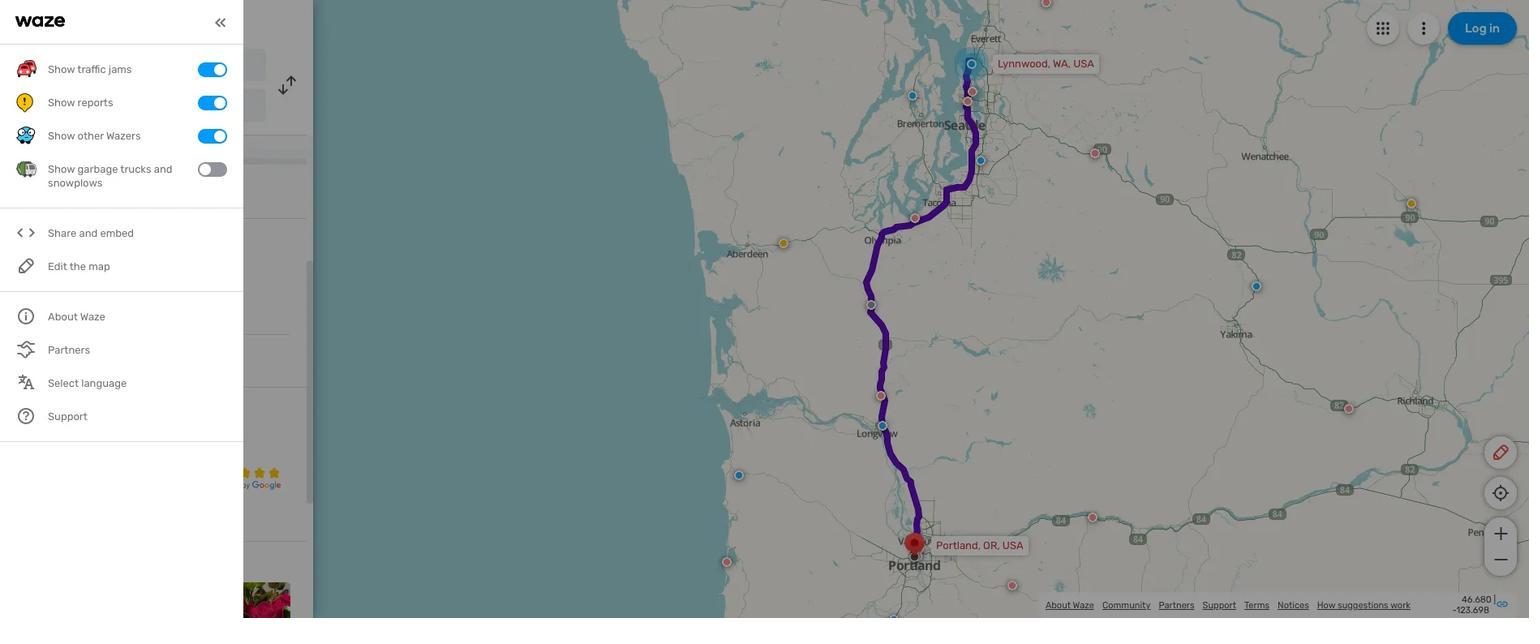 Task type: describe. For each thing, give the bounding box(es) containing it.
suggestions
[[1338, 600, 1389, 611]]

embed
[[100, 228, 134, 240]]

www.ci.lynnwood.wa.us link
[[49, 354, 175, 368]]

pencil image
[[1491, 443, 1511, 463]]

46.680 | -123.698
[[1453, 595, 1496, 616]]

work
[[1391, 600, 1411, 611]]

or, for portland,
[[984, 540, 1000, 552]]

share and embed
[[48, 228, 134, 240]]

terms
[[1245, 600, 1270, 611]]

review
[[16, 400, 54, 414]]

driving directions
[[97, 13, 216, 31]]

how suggestions work link
[[1318, 600, 1411, 611]]

2 horizontal spatial wa,
[[1053, 58, 1071, 70]]

usa right portland,
[[1003, 540, 1024, 552]]

directions
[[149, 13, 216, 31]]

notices
[[1278, 600, 1309, 611]]

computer image
[[16, 351, 36, 371]]

summary
[[57, 400, 106, 414]]

190.1 miles
[[45, 123, 102, 135]]

1 vertical spatial lynnwood
[[16, 237, 97, 256]]

terms link
[[1245, 600, 1270, 611]]

|
[[1494, 595, 1496, 605]]

about waze community partners support terms notices how suggestions work
[[1046, 600, 1411, 611]]

link image
[[1496, 598, 1509, 611]]

123.698
[[1457, 605, 1490, 616]]

miles
[[72, 123, 102, 135]]

how
[[1318, 600, 1336, 611]]

portland,
[[936, 540, 981, 552]]

190.1
[[45, 123, 69, 135]]

4
[[16, 434, 23, 448]]

partners link
[[1159, 600, 1195, 611]]



Task type: vqa. For each thing, say whether or not it's contained in the screenshot.
46.680 on the bottom right
yes



Task type: locate. For each thing, give the bounding box(es) containing it.
zoom in image
[[1491, 524, 1511, 544]]

support link
[[1203, 600, 1237, 611]]

5 for 5
[[208, 413, 236, 467]]

lynnwood wa, usa
[[59, 59, 157, 73], [16, 237, 97, 273]]

about
[[1046, 600, 1071, 611]]

5 inside 5 4 3
[[16, 421, 23, 435]]

lynnwood, wa, usa
[[998, 58, 1095, 70]]

code image
[[16, 223, 37, 244]]

46.680
[[1462, 595, 1492, 605]]

0 horizontal spatial 5
[[16, 421, 23, 435]]

-
[[1453, 605, 1457, 616]]

1 horizontal spatial or,
[[984, 540, 1000, 552]]

wa, down the driving
[[119, 61, 135, 72]]

lynnwood,
[[998, 58, 1051, 70]]

5
[[208, 413, 236, 467], [16, 421, 23, 435]]

share and embed link
[[16, 217, 227, 250]]

wa,
[[1053, 58, 1071, 70], [119, 61, 135, 72], [16, 259, 35, 273]]

1 horizontal spatial 5
[[208, 413, 236, 467]]

driving
[[97, 13, 146, 31]]

portland
[[59, 100, 104, 114]]

wa, right lynnwood,
[[1053, 58, 1071, 70]]

usa
[[1074, 58, 1095, 70], [138, 61, 157, 72], [128, 101, 147, 113], [38, 259, 61, 273], [1003, 540, 1024, 552]]

portland or, usa
[[59, 100, 147, 114]]

or, inside "portland or, usa"
[[110, 101, 126, 113]]

current location image
[[16, 55, 36, 75]]

share
[[48, 228, 77, 240]]

0 vertical spatial lynnwood
[[59, 59, 113, 73]]

partners
[[1159, 600, 1195, 611]]

about waze link
[[1046, 600, 1095, 611]]

0 vertical spatial or,
[[110, 101, 126, 113]]

lynnwood up portland
[[59, 59, 113, 73]]

usa right portland
[[128, 101, 147, 113]]

location image
[[16, 96, 36, 115]]

community
[[1103, 600, 1151, 611]]

image 4 of lynnwood, lynnwood image
[[224, 583, 290, 618]]

lynnwood
[[59, 59, 113, 73], [16, 237, 97, 256]]

usa down driving directions
[[138, 61, 157, 72]]

www.ci.lynnwood.wa.us
[[49, 354, 175, 368]]

0 vertical spatial lynnwood wa, usa
[[59, 59, 157, 73]]

1 horizontal spatial wa,
[[119, 61, 135, 72]]

usa down share at the left
[[38, 259, 61, 273]]

or, right portland
[[110, 101, 126, 113]]

and
[[79, 228, 98, 240]]

or, for portland
[[110, 101, 126, 113]]

usa right lynnwood,
[[1074, 58, 1095, 70]]

lynnwood wa, usa left embed
[[16, 237, 97, 273]]

wa, down code image
[[16, 259, 35, 273]]

0 horizontal spatial wa,
[[16, 259, 35, 273]]

waze
[[1073, 600, 1095, 611]]

community link
[[1103, 600, 1151, 611]]

or,
[[110, 101, 126, 113], [984, 540, 1000, 552]]

or, right portland,
[[984, 540, 1000, 552]]

review summary
[[16, 400, 106, 414]]

lynnwood wa, usa up "portland or, usa"
[[59, 59, 157, 73]]

5 for 5 4 3
[[16, 421, 23, 435]]

1 vertical spatial lynnwood wa, usa
[[16, 237, 97, 273]]

portland, or, usa
[[936, 540, 1024, 552]]

1 vertical spatial or,
[[984, 540, 1000, 552]]

5 4 3
[[16, 421, 23, 461]]

notices link
[[1278, 600, 1309, 611]]

0 horizontal spatial or,
[[110, 101, 126, 113]]

zoom out image
[[1491, 550, 1511, 570]]

usa inside "portland or, usa"
[[128, 101, 147, 113]]

support
[[1203, 600, 1237, 611]]

3
[[16, 447, 23, 461]]

lynnwood left embed
[[16, 237, 97, 256]]



